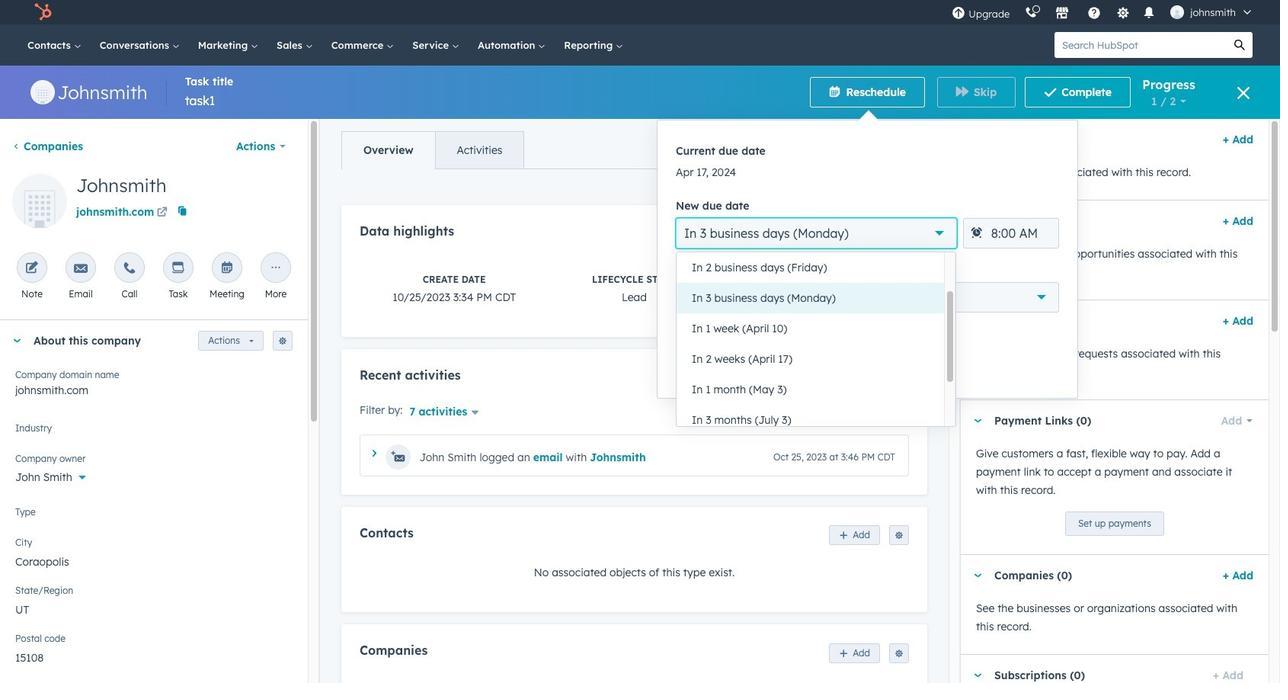 Task type: vqa. For each thing, say whether or not it's contained in the screenshot.
Conversations Link
no



Task type: describe. For each thing, give the bounding box(es) containing it.
2 link opens in a new window image from the top
[[157, 207, 168, 219]]

manage card settings image
[[278, 337, 287, 346]]

1 link opens in a new window image from the top
[[157, 204, 168, 223]]

create a note image
[[25, 261, 39, 276]]

Search HubSpot search field
[[1055, 32, 1227, 58]]

make a phone call image
[[123, 261, 136, 276]]

close image
[[1238, 87, 1250, 99]]

more activities, menu pop up image
[[269, 261, 283, 276]]



Task type: locate. For each thing, give the bounding box(es) containing it.
caret image
[[973, 219, 983, 223], [12, 339, 21, 343], [373, 450, 377, 457], [973, 574, 983, 577], [973, 673, 983, 677]]

create an email image
[[74, 261, 88, 276]]

create a task image
[[172, 261, 185, 276]]

schedule a meeting image
[[220, 261, 234, 276]]

caret image
[[973, 419, 983, 423]]

menu
[[945, 0, 1262, 24]]

marketplaces image
[[1056, 7, 1070, 21]]

list box
[[677, 252, 956, 435]]

None text field
[[15, 546, 293, 576], [15, 594, 293, 624], [15, 642, 293, 672], [15, 546, 293, 576], [15, 594, 293, 624], [15, 642, 293, 672]]

navigation
[[342, 131, 525, 169]]

HH:MM text field
[[963, 218, 1059, 249]]

john smith image
[[1171, 5, 1185, 19]]

link opens in a new window image
[[157, 204, 168, 223], [157, 207, 168, 219]]



